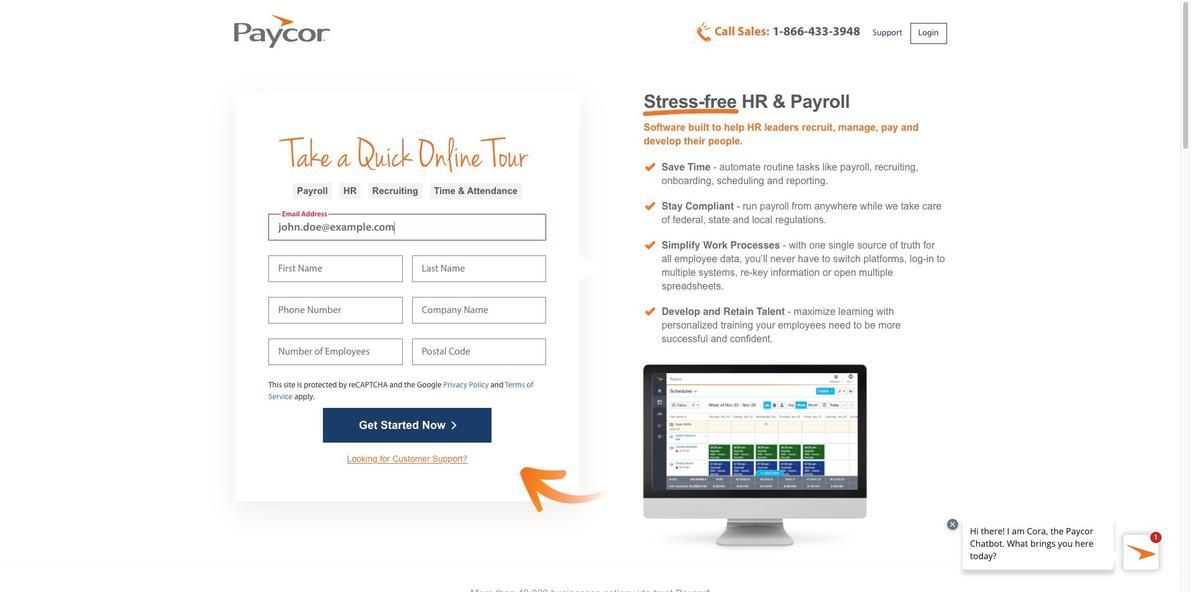 Task type: describe. For each thing, give the bounding box(es) containing it.
Postal Code text field
[[412, 339, 546, 365]]

Number of Employees number field
[[269, 339, 403, 365]]

phone icon image
[[695, 20, 714, 43]]

Company Name text field
[[412, 297, 546, 324]]

Phone Number text field
[[269, 297, 403, 324]]



Task type: locate. For each thing, give the bounding box(es) containing it.
paycor image
[[234, 15, 330, 48]]

Email Address email field
[[269, 214, 546, 241]]

stress-free payroll & hr software for leaders image
[[641, 358, 869, 562]]

First Name text field
[[269, 256, 403, 282]]

Last Name text field
[[412, 256, 546, 282]]



